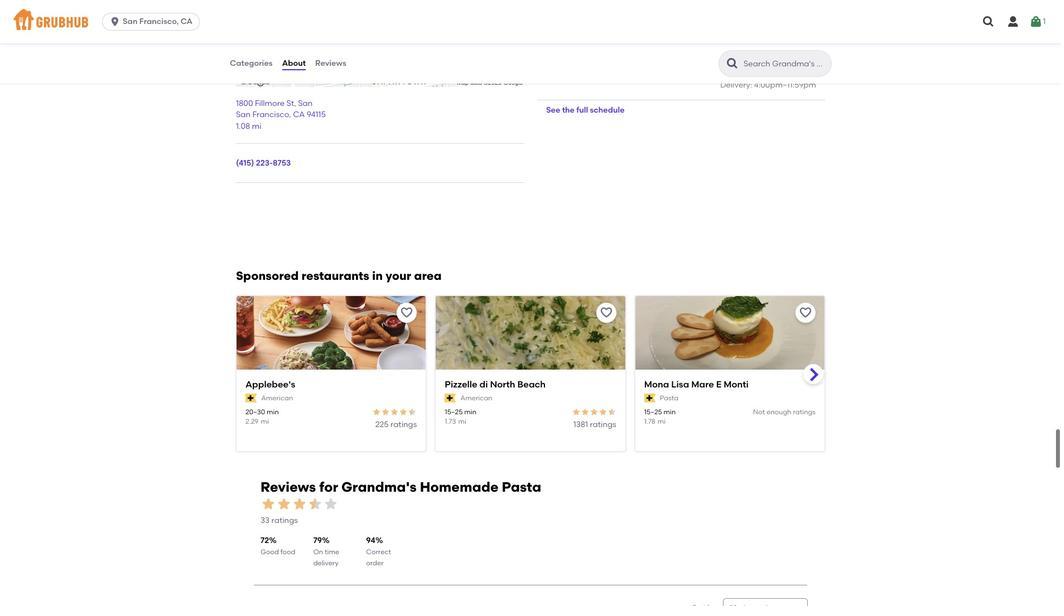 Task type: vqa. For each thing, say whether or not it's contained in the screenshot.


Task type: describe. For each thing, give the bounding box(es) containing it.
ratings for 1381 ratings
[[590, 421, 617, 430]]

san francisco, ca
[[123, 17, 193, 26]]

20–30
[[246, 409, 265, 416]]

94
[[366, 537, 376, 546]]

di
[[480, 380, 488, 390]]

subscription pass image for pizzelle
[[445, 394, 456, 403]]

2 4:00pm–11:59pm from the top
[[755, 80, 817, 90]]

francisco,
[[139, 17, 179, 26]]

min for mona lisa mare e monti
[[664, 409, 676, 416]]

223-
[[256, 158, 273, 168]]

save this restaurant image for applebee's
[[401, 307, 414, 320]]

subscription pass image for mona
[[645, 394, 656, 403]]

enough
[[767, 409, 792, 416]]

good
[[261, 549, 279, 557]]

94 correct order
[[366, 537, 391, 568]]

mi for pizzelle di north beach
[[459, 418, 467, 426]]

correct
[[366, 549, 391, 557]]

15–25 for pizzelle
[[445, 409, 463, 416]]

american for pizzelle di north beach
[[461, 394, 493, 402]]

ca inside 'button'
[[181, 17, 193, 26]]

reviews for reviews
[[316, 59, 347, 68]]

15–25 for mona
[[645, 409, 663, 416]]

pizzelle di north beach link
[[445, 379, 617, 392]]

1381 ratings
[[574, 421, 617, 430]]

2.29
[[246, 418, 259, 426]]

not enough ratings
[[754, 409, 816, 416]]

0 vertical spatial pasta
[[660, 394, 679, 402]]

save this restaurant button for mona
[[796, 303, 816, 323]]

20–30 min 2.29 mi
[[246, 409, 279, 426]]

1.73
[[445, 418, 456, 426]]

see the full schedule button
[[538, 100, 634, 121]]

subscription pass image
[[246, 394, 257, 403]]

delivery:
[[721, 80, 753, 90]]

1 4:00pm–11:59pm from the top
[[755, 69, 817, 78]]

min for applebee's
[[267, 409, 279, 416]]

mona
[[645, 380, 670, 390]]

(415) 223-8753 button
[[236, 158, 291, 169]]

1381
[[574, 421, 589, 430]]

8753
[[273, 158, 291, 168]]

in
[[372, 269, 383, 283]]

hours
[[547, 38, 572, 49]]

(415)
[[236, 158, 254, 168]]

72
[[261, 537, 269, 546]]

see
[[547, 105, 561, 115]]

your
[[386, 269, 412, 283]]

pickup:
[[725, 69, 753, 78]]

pizzelle
[[445, 380, 478, 390]]

save this restaurant button for pizzelle
[[597, 303, 617, 323]]

food
[[281, 549, 296, 557]]

,
[[289, 110, 291, 120]]

ratings for 33 ratings
[[272, 517, 298, 526]]

1 vertical spatial pasta
[[502, 479, 542, 496]]

the
[[563, 105, 575, 115]]

1800
[[236, 99, 253, 108]]

pickup: 4:00pm–11:59pm delivery: 4:00pm–11:59pm
[[721, 69, 817, 90]]

ratings right enough
[[794, 409, 816, 416]]

1 save this restaurant button from the left
[[397, 303, 417, 323]]

ca inside 1800 fillmore st, san san francisco , ca 94115 1.08 mi
[[293, 110, 305, 120]]

Search Grandma's Homemade Pasta search field
[[743, 59, 829, 69]]

33 ratings
[[261, 517, 298, 526]]

225
[[376, 421, 389, 430]]

Sort by: field
[[731, 604, 769, 607]]

e
[[717, 380, 722, 390]]

applebee's logo image
[[237, 296, 426, 390]]



Task type: locate. For each thing, give the bounding box(es) containing it.
0 vertical spatial 4:00pm–11:59pm
[[755, 69, 817, 78]]

svg image inside 1 button
[[1030, 15, 1044, 28]]

min right 20–30
[[267, 409, 279, 416]]

0 horizontal spatial subscription pass image
[[445, 394, 456, 403]]

mi
[[252, 122, 262, 131], [261, 418, 269, 426], [459, 418, 467, 426], [658, 418, 666, 426]]

categories
[[230, 59, 273, 68]]

subscription pass image down pizzelle
[[445, 394, 456, 403]]

mona lisa mare e monti
[[645, 380, 749, 390]]

0 vertical spatial reviews
[[316, 59, 347, 68]]

1 vertical spatial ca
[[293, 110, 305, 120]]

(415) 223-8753
[[236, 158, 291, 168]]

restaurants
[[302, 269, 370, 283]]

north
[[490, 380, 516, 390]]

15–25 inside 15–25 min 1.78 mi
[[645, 409, 663, 416]]

main navigation navigation
[[0, 0, 1062, 44]]

0 vertical spatial ca
[[181, 17, 193, 26]]

ca right ,
[[293, 110, 305, 120]]

4:00pm–11:59pm right pickup:
[[755, 69, 817, 78]]

1 horizontal spatial pasta
[[660, 394, 679, 402]]

for
[[319, 479, 338, 496]]

ratings right the 1381
[[590, 421, 617, 430]]

1 horizontal spatial save this restaurant image
[[600, 307, 613, 320]]

american for applebee's
[[261, 394, 293, 402]]

min inside 15–25 min 1.78 mi
[[664, 409, 676, 416]]

mi inside 15–25 min 1.78 mi
[[658, 418, 666, 426]]

mi inside 1800 fillmore st, san san francisco , ca 94115 1.08 mi
[[252, 122, 262, 131]]

search icon image
[[726, 57, 740, 70]]

2 american from the left
[[461, 394, 493, 402]]

time
[[325, 549, 340, 557]]

1.78
[[645, 418, 656, 426]]

2 subscription pass image from the left
[[645, 394, 656, 403]]

0 horizontal spatial min
[[267, 409, 279, 416]]

star icon image
[[373, 408, 382, 417], [382, 408, 390, 417], [390, 408, 399, 417], [399, 408, 408, 417], [408, 408, 417, 417], [408, 408, 417, 417], [572, 408, 581, 417], [581, 408, 590, 417], [590, 408, 599, 417], [599, 408, 608, 417], [608, 408, 617, 417], [608, 408, 617, 417], [261, 497, 276, 512], [276, 497, 292, 512], [292, 497, 308, 512], [308, 497, 323, 512], [308, 497, 323, 512], [323, 497, 339, 512]]

min inside 15–25 min 1.73 mi
[[465, 409, 477, 416]]

pizzelle di north beach
[[445, 380, 546, 390]]

subscription pass image down mona
[[645, 394, 656, 403]]

lisa
[[672, 380, 690, 390]]

grandma's
[[342, 479, 417, 496]]

1 horizontal spatial ca
[[293, 110, 305, 120]]

san up 1.08
[[236, 110, 251, 120]]

3 min from the left
[[664, 409, 676, 416]]

beach
[[518, 380, 546, 390]]

1 vertical spatial reviews
[[261, 479, 316, 496]]

order
[[366, 560, 384, 568]]

1 horizontal spatial 15–25
[[645, 409, 663, 416]]

san francisco, ca button
[[102, 13, 204, 31]]

reviews for grandma's homemade pasta
[[261, 479, 542, 496]]

1 horizontal spatial subscription pass image
[[645, 394, 656, 403]]

reviews right about
[[316, 59, 347, 68]]

0 horizontal spatial pasta
[[502, 479, 542, 496]]

sponsored
[[236, 269, 299, 283]]

15–25 min 1.78 mi
[[645, 409, 676, 426]]

0 horizontal spatial save this restaurant image
[[401, 307, 414, 320]]

1 15–25 from the left
[[445, 409, 463, 416]]

mi right 1.73 in the bottom of the page
[[459, 418, 467, 426]]

15–25
[[445, 409, 463, 416], [645, 409, 663, 416]]

225 ratings
[[376, 421, 417, 430]]

caret down icon image
[[792, 604, 801, 607]]

svg image
[[983, 15, 996, 28], [1007, 15, 1021, 28], [1030, 15, 1044, 28], [109, 16, 121, 27]]

sponsored restaurants in your area
[[236, 269, 442, 283]]

79 on time delivery
[[314, 537, 340, 568]]

1 subscription pass image from the left
[[445, 394, 456, 403]]

ratings for 225 ratings
[[391, 421, 417, 430]]

1 horizontal spatial save this restaurant button
[[597, 303, 617, 323]]

94115
[[307, 110, 326, 120]]

72 good food
[[261, 537, 296, 557]]

0 horizontal spatial save this restaurant button
[[397, 303, 417, 323]]

not
[[754, 409, 766, 416]]

schedule
[[590, 105, 625, 115]]

1 horizontal spatial san
[[236, 110, 251, 120]]

15–25 min 1.73 mi
[[445, 409, 477, 426]]

mona lisa mare e monti link
[[645, 379, 816, 392]]

save this restaurant button
[[397, 303, 417, 323], [597, 303, 617, 323], [796, 303, 816, 323]]

save this restaurant image
[[401, 307, 414, 320], [600, 307, 613, 320]]

3 save this restaurant button from the left
[[796, 303, 816, 323]]

79
[[314, 537, 322, 546]]

min down pizzelle
[[465, 409, 477, 416]]

applebee's
[[246, 380, 296, 390]]

reviews inside button
[[316, 59, 347, 68]]

ca right francisco,
[[181, 17, 193, 26]]

1 button
[[1030, 12, 1047, 32]]

1 horizontal spatial min
[[465, 409, 477, 416]]

reviews button
[[315, 44, 347, 84]]

min down the lisa
[[664, 409, 676, 416]]

san right st,
[[298, 99, 313, 108]]

2 15–25 from the left
[[645, 409, 663, 416]]

subscription pass image
[[445, 394, 456, 403], [645, 394, 656, 403]]

0 horizontal spatial ca
[[181, 17, 193, 26]]

pasta
[[660, 394, 679, 402], [502, 479, 542, 496]]

1
[[1044, 17, 1047, 26]]

2 save this restaurant image from the left
[[600, 307, 613, 320]]

american
[[261, 394, 293, 402], [461, 394, 493, 402]]

categories button
[[229, 44, 273, 84]]

mi right 1.08
[[252, 122, 262, 131]]

full
[[577, 105, 589, 115]]

0 horizontal spatial 15–25
[[445, 409, 463, 416]]

2 horizontal spatial save this restaurant button
[[796, 303, 816, 323]]

4:00pm–11:59pm down search grandma's homemade pasta search field
[[755, 80, 817, 90]]

mare
[[692, 380, 715, 390]]

american down di
[[461, 394, 493, 402]]

pizzelle di north beach logo image
[[436, 296, 626, 390]]

min inside 20–30 min 2.29 mi
[[267, 409, 279, 416]]

save this restaurant image
[[800, 307, 813, 320]]

4:00pm–11:59pm
[[755, 69, 817, 78], [755, 80, 817, 90]]

svg image inside the san francisco, ca 'button'
[[109, 16, 121, 27]]

15–25 up 1.73 in the bottom of the page
[[445, 409, 463, 416]]

st,
[[287, 99, 296, 108]]

on
[[314, 549, 323, 557]]

mi for applebee's
[[261, 418, 269, 426]]

2 save this restaurant button from the left
[[597, 303, 617, 323]]

san left francisco,
[[123, 17, 138, 26]]

mi inside 15–25 min 1.73 mi
[[459, 418, 467, 426]]

2 min from the left
[[465, 409, 477, 416]]

0 vertical spatial san
[[123, 17, 138, 26]]

applebee's link
[[246, 379, 417, 392]]

san inside 'button'
[[123, 17, 138, 26]]

about
[[282, 59, 306, 68]]

2 horizontal spatial min
[[664, 409, 676, 416]]

2 horizontal spatial san
[[298, 99, 313, 108]]

reviews up 33 ratings
[[261, 479, 316, 496]]

american down applebee's
[[261, 394, 293, 402]]

min
[[267, 409, 279, 416], [465, 409, 477, 416], [664, 409, 676, 416]]

15–25 inside 15–25 min 1.73 mi
[[445, 409, 463, 416]]

about button
[[282, 44, 307, 84]]

0 horizontal spatial american
[[261, 394, 293, 402]]

1 horizontal spatial american
[[461, 394, 493, 402]]

mi right 1.78 at the right bottom of the page
[[658, 418, 666, 426]]

15–25 up 1.78 at the right bottom of the page
[[645, 409, 663, 416]]

33
[[261, 517, 270, 526]]

mi right 2.29
[[261, 418, 269, 426]]

fillmore
[[255, 99, 285, 108]]

homemade
[[420, 479, 499, 496]]

reviews for reviews for grandma's homemade pasta
[[261, 479, 316, 496]]

monti
[[724, 380, 749, 390]]

delivery
[[314, 560, 339, 568]]

save this restaurant image for pizzelle di north beach
[[600, 307, 613, 320]]

mona lisa mare e monti logo image
[[636, 296, 825, 390]]

mi for mona lisa mare e monti
[[658, 418, 666, 426]]

mi inside 20–30 min 2.29 mi
[[261, 418, 269, 426]]

ratings right 33
[[272, 517, 298, 526]]

ratings right 225
[[391, 421, 417, 430]]

min for pizzelle di north beach
[[465, 409, 477, 416]]

1 save this restaurant image from the left
[[401, 307, 414, 320]]

reviews
[[316, 59, 347, 68], [261, 479, 316, 496]]

area
[[414, 269, 442, 283]]

1 american from the left
[[261, 394, 293, 402]]

ca
[[181, 17, 193, 26], [293, 110, 305, 120]]

francisco
[[253, 110, 289, 120]]

1 vertical spatial san
[[298, 99, 313, 108]]

1 vertical spatial 4:00pm–11:59pm
[[755, 80, 817, 90]]

2 vertical spatial san
[[236, 110, 251, 120]]

0 horizontal spatial san
[[123, 17, 138, 26]]

san
[[123, 17, 138, 26], [298, 99, 313, 108], [236, 110, 251, 120]]

1 min from the left
[[267, 409, 279, 416]]

ratings
[[794, 409, 816, 416], [391, 421, 417, 430], [590, 421, 617, 430], [272, 517, 298, 526]]

see the full schedule
[[547, 105, 625, 115]]

1800 fillmore st, san san francisco , ca 94115 1.08 mi
[[236, 99, 326, 131]]

1.08
[[236, 122, 250, 131]]



